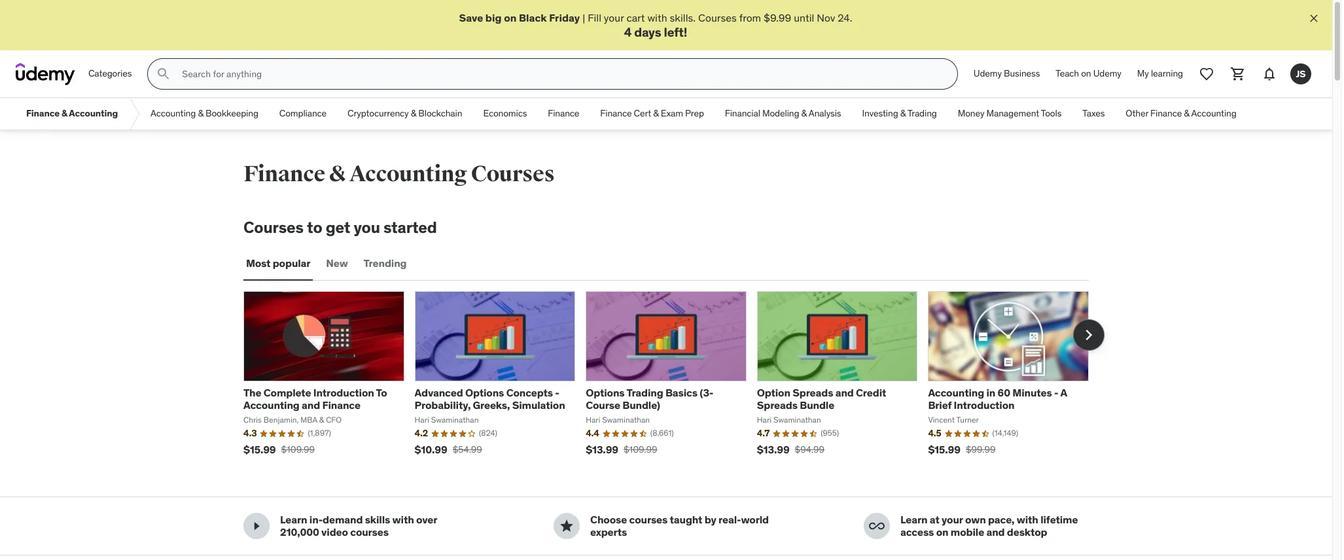 Task type: vqa. For each thing, say whether or not it's contained in the screenshot.
experts
yes



Task type: describe. For each thing, give the bounding box(es) containing it.
taxes
[[1083, 108, 1105, 119]]

finance for finance & accounting courses
[[243, 160, 325, 188]]

finance & accounting courses
[[243, 160, 555, 188]]

the
[[243, 386, 261, 399]]

lifetime
[[1041, 513, 1078, 526]]

courses to get you started
[[243, 217, 437, 238]]

save big on black friday | fill your cart with skills. courses from $9.99 until nov 24. 4 days left!
[[459, 11, 852, 40]]

my learning
[[1137, 68, 1183, 79]]

options trading basics (3- course bundle)
[[586, 386, 714, 412]]

desktop
[[1007, 526, 1047, 539]]

on inside learn at your own pace, with lifetime access on mobile and desktop
[[936, 526, 949, 539]]

economics
[[483, 108, 527, 119]]

carousel element
[[243, 291, 1105, 465]]

choose
[[590, 513, 627, 526]]

finance & accounting
[[26, 108, 118, 119]]

money management tools
[[958, 108, 1062, 119]]

by
[[705, 513, 716, 526]]

0 horizontal spatial courses
[[243, 217, 304, 238]]

medium image for choose
[[559, 518, 575, 534]]

210,000
[[280, 526, 319, 539]]

tools
[[1041, 108, 1062, 119]]

skills
[[365, 513, 390, 526]]

left!
[[664, 24, 687, 40]]

options trading basics (3- course bundle) link
[[586, 386, 714, 412]]

(3-
[[700, 386, 714, 399]]

in-
[[309, 513, 323, 526]]

most
[[246, 257, 271, 270]]

your inside learn at your own pace, with lifetime access on mobile and desktop
[[942, 513, 963, 526]]

exam
[[661, 108, 683, 119]]

teach
[[1056, 68, 1079, 79]]

accounting & bookkeeping
[[151, 108, 258, 119]]

learn for learn in-demand skills with over 210,000 video courses
[[280, 513, 307, 526]]

big
[[486, 11, 502, 24]]

arrow pointing to subcategory menu links image
[[128, 98, 140, 130]]

$9.99
[[764, 11, 791, 24]]

credit
[[856, 386, 886, 399]]

- inside advanced options concepts - probability, greeks, simulation
[[555, 386, 559, 399]]

basics
[[666, 386, 698, 399]]

accounting inside accounting in 60 minutes - a brief introduction
[[928, 386, 984, 399]]

option spreads and credit spreads bundle
[[757, 386, 886, 412]]

categories
[[88, 68, 132, 79]]

analysis
[[809, 108, 841, 119]]

& left bookkeeping
[[198, 108, 203, 119]]

simulation
[[512, 399, 565, 412]]

world
[[741, 513, 769, 526]]

options inside advanced options concepts - probability, greeks, simulation
[[465, 386, 504, 399]]

teach on udemy
[[1056, 68, 1122, 79]]

1 vertical spatial on
[[1081, 68, 1091, 79]]

other finance & accounting link
[[1115, 98, 1247, 130]]

you
[[354, 217, 380, 238]]

learn at your own pace, with lifetime access on mobile and desktop
[[901, 513, 1078, 539]]

on inside save big on black friday | fill your cart with skills. courses from $9.99 until nov 24. 4 days left!
[[504, 11, 517, 24]]

learning
[[1151, 68, 1183, 79]]

introduction inside accounting in 60 minutes - a brief introduction
[[954, 399, 1015, 412]]

options inside options trading basics (3- course bundle)
[[586, 386, 625, 399]]

accounting in 60 minutes - a brief introduction
[[928, 386, 1067, 412]]

with inside learn at your own pace, with lifetime access on mobile and desktop
[[1017, 513, 1038, 526]]

bundle)
[[623, 399, 660, 412]]

get
[[326, 217, 350, 238]]

to
[[307, 217, 322, 238]]

most popular button
[[243, 248, 313, 279]]

financial
[[725, 108, 760, 119]]

and inside learn at your own pace, with lifetime access on mobile and desktop
[[987, 526, 1005, 539]]

other finance & accounting
[[1126, 108, 1237, 119]]

started
[[384, 217, 437, 238]]

my
[[1137, 68, 1149, 79]]

spreads left bundle
[[757, 399, 798, 412]]

24.
[[838, 11, 852, 24]]

& left the blockchain
[[411, 108, 416, 119]]

new
[[326, 257, 348, 270]]

learn in-demand skills with over 210,000 video courses
[[280, 513, 437, 539]]

the complete introduction to accounting and finance
[[243, 386, 387, 412]]

close image
[[1308, 12, 1321, 25]]

a
[[1060, 386, 1067, 399]]

compliance link
[[269, 98, 337, 130]]

over
[[416, 513, 437, 526]]

finance link
[[538, 98, 590, 130]]

investing
[[862, 108, 898, 119]]

- inside accounting in 60 minutes - a brief introduction
[[1054, 386, 1059, 399]]

video
[[321, 526, 348, 539]]

trending button
[[361, 248, 409, 279]]

submit search image
[[156, 66, 172, 82]]

courses inside learn in-demand skills with over 210,000 video courses
[[350, 526, 389, 539]]

& down udemy image
[[61, 108, 67, 119]]

popular
[[273, 257, 310, 270]]

& right cert
[[653, 108, 659, 119]]

udemy image
[[16, 63, 75, 85]]

option
[[757, 386, 791, 399]]



Task type: locate. For each thing, give the bounding box(es) containing it.
and left 'credit'
[[836, 386, 854, 399]]

2 horizontal spatial courses
[[698, 11, 737, 24]]

financial modeling & analysis
[[725, 108, 841, 119]]

0 horizontal spatial courses
[[350, 526, 389, 539]]

2 vertical spatial on
[[936, 526, 949, 539]]

compliance
[[279, 108, 327, 119]]

0 vertical spatial trading
[[908, 108, 937, 119]]

real-
[[719, 513, 741, 526]]

1 vertical spatial trading
[[627, 386, 663, 399]]

minutes
[[1013, 386, 1052, 399]]

your right at
[[942, 513, 963, 526]]

taught
[[670, 513, 702, 526]]

with up days at the left of the page
[[648, 11, 667, 24]]

0 horizontal spatial with
[[392, 513, 414, 526]]

and right the
[[302, 399, 320, 412]]

bookkeeping
[[205, 108, 258, 119]]

1 horizontal spatial with
[[648, 11, 667, 24]]

1 vertical spatial your
[[942, 513, 963, 526]]

2 udemy from the left
[[1093, 68, 1122, 79]]

1 horizontal spatial learn
[[901, 513, 928, 526]]

1 horizontal spatial medium image
[[559, 518, 575, 534]]

courses left from
[[698, 11, 737, 24]]

cryptocurrency
[[348, 108, 409, 119]]

introduction right brief
[[954, 399, 1015, 412]]

finance down search for anything text box
[[548, 108, 579, 119]]

trading inside investing & trading link
[[908, 108, 937, 119]]

4
[[624, 24, 632, 40]]

0 horizontal spatial introduction
[[313, 386, 374, 399]]

investing & trading
[[862, 108, 937, 119]]

finance left to
[[322, 399, 361, 412]]

spreads
[[793, 386, 833, 399], [757, 399, 798, 412]]

save
[[459, 11, 483, 24]]

2 learn from the left
[[901, 513, 928, 526]]

1 horizontal spatial udemy
[[1093, 68, 1122, 79]]

cart
[[627, 11, 645, 24]]

0 horizontal spatial options
[[465, 386, 504, 399]]

your
[[604, 11, 624, 24], [942, 513, 963, 526]]

learn left in-
[[280, 513, 307, 526]]

finance & accounting link
[[16, 98, 128, 130]]

1 horizontal spatial courses
[[471, 160, 555, 188]]

2 options from the left
[[586, 386, 625, 399]]

learn for learn at your own pace, with lifetime access on mobile and desktop
[[901, 513, 928, 526]]

option spreads and credit spreads bundle link
[[757, 386, 886, 412]]

2 horizontal spatial with
[[1017, 513, 1038, 526]]

spreads right option
[[793, 386, 833, 399]]

business
[[1004, 68, 1040, 79]]

cryptocurrency & blockchain
[[348, 108, 462, 119]]

js
[[1296, 68, 1306, 80]]

2 medium image from the left
[[559, 518, 575, 534]]

advanced options concepts - probability, greeks, simulation link
[[415, 386, 565, 412]]

Search for anything text field
[[180, 63, 942, 85]]

finance for finance cert & exam prep
[[600, 108, 632, 119]]

trading inside options trading basics (3- course bundle)
[[627, 386, 663, 399]]

0 vertical spatial your
[[604, 11, 624, 24]]

concepts
[[506, 386, 553, 399]]

0 horizontal spatial medium image
[[249, 518, 264, 534]]

your inside save big on black friday | fill your cart with skills. courses from $9.99 until nov 24. 4 days left!
[[604, 11, 624, 24]]

categories button
[[80, 58, 140, 90]]

economics link
[[473, 98, 538, 130]]

courses inside save big on black friday | fill your cart with skills. courses from $9.99 until nov 24. 4 days left!
[[698, 11, 737, 24]]

finance up to
[[243, 160, 325, 188]]

medium image left "210,000" at the bottom of the page
[[249, 518, 264, 534]]

probability,
[[415, 399, 471, 412]]

and
[[836, 386, 854, 399], [302, 399, 320, 412], [987, 526, 1005, 539]]

2 - from the left
[[1054, 386, 1059, 399]]

my learning link
[[1129, 58, 1191, 90]]

1 - from the left
[[555, 386, 559, 399]]

1 vertical spatial courses
[[471, 160, 555, 188]]

0 horizontal spatial trading
[[627, 386, 663, 399]]

and right own
[[987, 526, 1005, 539]]

courses
[[698, 11, 737, 24], [471, 160, 555, 188], [243, 217, 304, 238]]

medium image for learn
[[249, 518, 264, 534]]

modeling
[[762, 108, 799, 119]]

shopping cart with 0 items image
[[1230, 66, 1246, 82]]

& right investing
[[900, 108, 906, 119]]

udemy business link
[[966, 58, 1048, 90]]

& left analysis
[[801, 108, 807, 119]]

teach on udemy link
[[1048, 58, 1129, 90]]

most popular
[[246, 257, 310, 270]]

from
[[739, 11, 761, 24]]

finance down udemy image
[[26, 108, 60, 119]]

brief
[[928, 399, 952, 412]]

1 horizontal spatial options
[[586, 386, 625, 399]]

advanced
[[415, 386, 463, 399]]

1 horizontal spatial -
[[1054, 386, 1059, 399]]

financial modeling & analysis link
[[715, 98, 852, 130]]

finance right other
[[1151, 108, 1182, 119]]

js link
[[1285, 58, 1317, 90]]

with right "pace,"
[[1017, 513, 1038, 526]]

|
[[583, 11, 585, 24]]

1 horizontal spatial courses
[[629, 513, 668, 526]]

skills.
[[670, 11, 696, 24]]

1 horizontal spatial introduction
[[954, 399, 1015, 412]]

1 options from the left
[[465, 386, 504, 399]]

course
[[586, 399, 620, 412]]

with
[[648, 11, 667, 24], [392, 513, 414, 526], [1017, 513, 1038, 526]]

1 medium image from the left
[[249, 518, 264, 534]]

udemy business
[[974, 68, 1040, 79]]

- right concepts
[[555, 386, 559, 399]]

medium image
[[249, 518, 264, 534], [559, 518, 575, 534]]

nov
[[817, 11, 835, 24]]

& down my learning link
[[1184, 108, 1190, 119]]

accounting
[[69, 108, 118, 119], [151, 108, 196, 119], [1191, 108, 1237, 119], [349, 160, 467, 188], [928, 386, 984, 399], [243, 399, 300, 412]]

on right big
[[504, 11, 517, 24]]

udemy left business
[[974, 68, 1002, 79]]

courses
[[629, 513, 668, 526], [350, 526, 389, 539]]

courses right 'video' at the left bottom of the page
[[350, 526, 389, 539]]

& up get
[[329, 160, 346, 188]]

bundle
[[800, 399, 835, 412]]

accounting inside the complete introduction to accounting and finance
[[243, 399, 300, 412]]

learn inside learn in-demand skills with over 210,000 video courses
[[280, 513, 307, 526]]

wishlist image
[[1199, 66, 1215, 82]]

1 horizontal spatial your
[[942, 513, 963, 526]]

medium image left the experts
[[559, 518, 575, 534]]

trending
[[364, 257, 407, 270]]

mobile
[[951, 526, 984, 539]]

cert
[[634, 108, 651, 119]]

udemy
[[974, 68, 1002, 79], [1093, 68, 1122, 79]]

notifications image
[[1262, 66, 1278, 82]]

own
[[965, 513, 986, 526]]

the complete introduction to accounting and finance link
[[243, 386, 387, 412]]

accounting in 60 minutes - a brief introduction link
[[928, 386, 1067, 412]]

blockchain
[[418, 108, 462, 119]]

accounting & bookkeeping link
[[140, 98, 269, 130]]

on right the teach
[[1081, 68, 1091, 79]]

1 udemy from the left
[[974, 68, 1002, 79]]

0 horizontal spatial and
[[302, 399, 320, 412]]

on left mobile
[[936, 526, 949, 539]]

choose courses taught by real-world experts
[[590, 513, 769, 539]]

next image
[[1079, 324, 1099, 345]]

1 horizontal spatial and
[[836, 386, 854, 399]]

0 vertical spatial on
[[504, 11, 517, 24]]

fill
[[588, 11, 601, 24]]

to
[[376, 386, 387, 399]]

0 horizontal spatial learn
[[280, 513, 307, 526]]

on
[[504, 11, 517, 24], [1081, 68, 1091, 79], [936, 526, 949, 539]]

- left a
[[1054, 386, 1059, 399]]

prep
[[685, 108, 704, 119]]

0 horizontal spatial -
[[555, 386, 559, 399]]

introduction
[[313, 386, 374, 399], [954, 399, 1015, 412]]

0 horizontal spatial on
[[504, 11, 517, 24]]

with inside save big on black friday | fill your cart with skills. courses from $9.99 until nov 24. 4 days left!
[[648, 11, 667, 24]]

trading right investing
[[908, 108, 937, 119]]

2 horizontal spatial and
[[987, 526, 1005, 539]]

finance cert & exam prep
[[600, 108, 704, 119]]

1 horizontal spatial trading
[[908, 108, 937, 119]]

2 vertical spatial courses
[[243, 217, 304, 238]]

udemy left my on the right top of page
[[1093, 68, 1122, 79]]

0 horizontal spatial your
[[604, 11, 624, 24]]

0 vertical spatial courses
[[698, 11, 737, 24]]

and inside the complete introduction to accounting and finance
[[302, 399, 320, 412]]

other
[[1126, 108, 1149, 119]]

money management tools link
[[948, 98, 1072, 130]]

trading left basics
[[627, 386, 663, 399]]

demand
[[323, 513, 363, 526]]

with left the over
[[392, 513, 414, 526]]

money
[[958, 108, 985, 119]]

taxes link
[[1072, 98, 1115, 130]]

complete
[[264, 386, 311, 399]]

2 horizontal spatial on
[[1081, 68, 1091, 79]]

60
[[998, 386, 1010, 399]]

1 horizontal spatial on
[[936, 526, 949, 539]]

courses left taught
[[629, 513, 668, 526]]

access
[[901, 526, 934, 539]]

introduction inside the complete introduction to accounting and finance
[[313, 386, 374, 399]]

finance for finance & accounting
[[26, 108, 60, 119]]

courses inside choose courses taught by real-world experts
[[629, 513, 668, 526]]

experts
[[590, 526, 627, 539]]

finance for finance
[[548, 108, 579, 119]]

finance inside the complete introduction to accounting and finance
[[322, 399, 361, 412]]

learn inside learn at your own pace, with lifetime access on mobile and desktop
[[901, 513, 928, 526]]

introduction left to
[[313, 386, 374, 399]]

options
[[465, 386, 504, 399], [586, 386, 625, 399]]

learn left at
[[901, 513, 928, 526]]

finance left cert
[[600, 108, 632, 119]]

with inside learn in-demand skills with over 210,000 video courses
[[392, 513, 414, 526]]

and inside the option spreads and credit spreads bundle
[[836, 386, 854, 399]]

1 learn from the left
[[280, 513, 307, 526]]

cryptocurrency & blockchain link
[[337, 98, 473, 130]]

courses down economics "link"
[[471, 160, 555, 188]]

courses up most popular at left
[[243, 217, 304, 238]]

medium image
[[869, 518, 885, 534]]

your right fill
[[604, 11, 624, 24]]

friday
[[549, 11, 580, 24]]

0 horizontal spatial udemy
[[974, 68, 1002, 79]]



